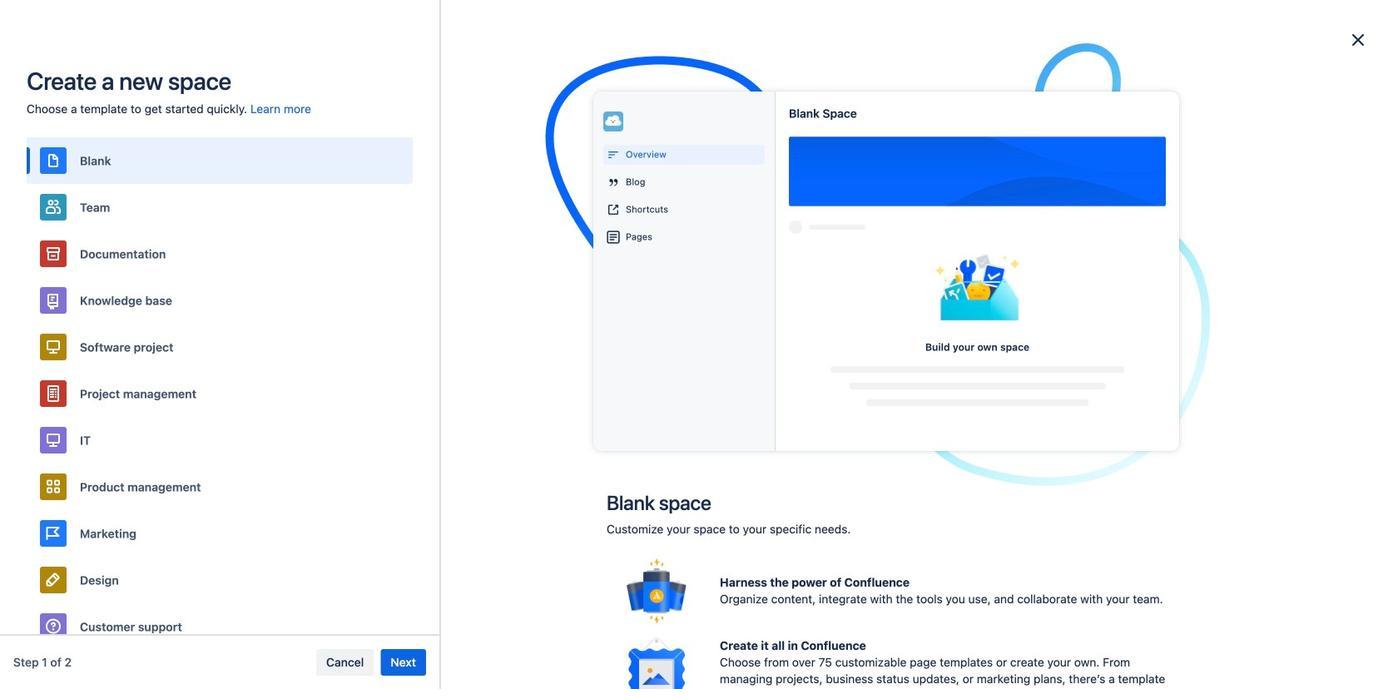 Task type: locate. For each thing, give the bounding box(es) containing it.
list
[[1252, 8, 1389, 38]]

group
[[101, 73, 301, 223]]

banner
[[0, 0, 1399, 47]]



Task type: vqa. For each thing, say whether or not it's contained in the screenshot.
banner on the top of the page
yes



Task type: describe. For each thing, give the bounding box(es) containing it.
button group group
[[762, 514, 831, 540]]

Search field
[[1082, 10, 1249, 36]]

close image
[[1349, 30, 1369, 50]]



